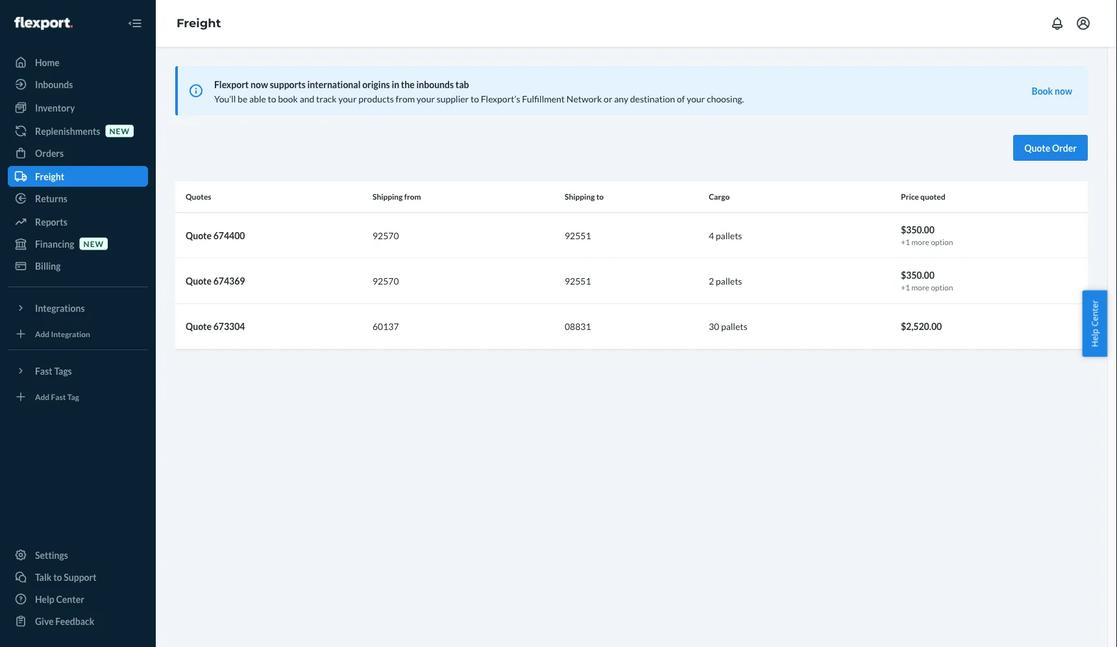 Task type: vqa. For each thing, say whether or not it's contained in the screenshot.
Domestic
no



Task type: describe. For each thing, give the bounding box(es) containing it.
0 horizontal spatial help center
[[35, 594, 84, 605]]

fulfillment
[[522, 93, 565, 104]]

$350.00 +1 more option for 4 pallets
[[901, 225, 953, 247]]

replenishments
[[35, 126, 100, 137]]

returns link
[[8, 188, 148, 209]]

inbounds
[[416, 79, 454, 90]]

give feedback button
[[8, 612, 148, 632]]

now for flexport
[[251, 79, 268, 90]]

quoted
[[921, 192, 946, 202]]

network
[[567, 93, 602, 104]]

pallets for 2 pallets
[[716, 276, 742, 287]]

supports
[[270, 79, 306, 90]]

home
[[35, 57, 60, 68]]

option for 4 pallets
[[931, 237, 953, 247]]

home link
[[8, 52, 148, 73]]

destination
[[630, 93, 675, 104]]

feedback
[[55, 616, 94, 627]]

open notifications image
[[1050, 16, 1065, 31]]

tab
[[456, 79, 469, 90]]

$350.00 +1 more option for 2 pallets
[[901, 270, 953, 292]]

integration
[[51, 329, 90, 339]]

fast inside dropdown button
[[35, 366, 52, 377]]

2 pallets
[[709, 276, 742, 287]]

track
[[316, 93, 337, 104]]

flexport
[[214, 79, 249, 90]]

you'll
[[214, 93, 236, 104]]

2 your from the left
[[417, 93, 435, 104]]

60137
[[373, 321, 399, 332]]

help center inside button
[[1089, 300, 1101, 348]]

92570 for quote 674369
[[373, 276, 399, 287]]

any
[[614, 93, 628, 104]]

in
[[392, 79, 399, 90]]

673304
[[213, 321, 245, 332]]

to inside talk to support button
[[53, 572, 62, 583]]

92551 for 4 pallets
[[565, 230, 591, 241]]

quote for quote 674400
[[186, 230, 212, 241]]

1 vertical spatial freight
[[35, 171, 64, 182]]

flexport's
[[481, 93, 520, 104]]

0 horizontal spatial freight link
[[8, 166, 148, 187]]

book
[[278, 93, 298, 104]]

and
[[300, 93, 314, 104]]

1 horizontal spatial freight link
[[177, 16, 221, 30]]

quote order button
[[1014, 135, 1088, 161]]

give feedback
[[35, 616, 94, 627]]

shipping for shipping from
[[373, 192, 403, 202]]

more for 2 pallets
[[912, 283, 930, 292]]

1 vertical spatial help
[[35, 594, 54, 605]]

option for 2 pallets
[[931, 283, 953, 292]]

30 pallets
[[709, 321, 748, 332]]

2
[[709, 276, 714, 287]]

4
[[709, 230, 714, 241]]

new for replenishments
[[109, 126, 130, 136]]

flexport now supports international origins in the inbounds tab you'll be able to book and track your products from your supplier to flexport's fulfillment network or any destination of your choosing.
[[214, 79, 744, 104]]

talk to support
[[35, 572, 97, 583]]

add integration
[[35, 329, 90, 339]]

0 horizontal spatial center
[[56, 594, 84, 605]]

quotes
[[186, 192, 211, 202]]

orders link
[[8, 143, 148, 164]]

price
[[901, 192, 919, 202]]

financing
[[35, 239, 74, 250]]

quote 674400
[[186, 230, 245, 241]]

add for add integration
[[35, 329, 49, 339]]

shipping to
[[565, 192, 604, 202]]

$2,520.00
[[901, 321, 942, 332]]

integrations
[[35, 303, 85, 314]]

billing link
[[8, 256, 148, 277]]

cargo
[[709, 192, 730, 202]]

1 vertical spatial from
[[404, 192, 421, 202]]

book
[[1032, 85, 1053, 96]]

add integration link
[[8, 324, 148, 345]]

3 your from the left
[[687, 93, 705, 104]]

tag
[[67, 392, 79, 402]]

inventory
[[35, 102, 75, 113]]

able
[[249, 93, 266, 104]]

fast tags
[[35, 366, 72, 377]]

from inside flexport now supports international origins in the inbounds tab you'll be able to book and track your products from your supplier to flexport's fulfillment network or any destination of your choosing.
[[396, 93, 415, 104]]

supplier
[[437, 93, 469, 104]]

quote 673304
[[186, 321, 245, 332]]

674369
[[213, 276, 245, 287]]

order
[[1052, 142, 1077, 154]]



Task type: locate. For each thing, give the bounding box(es) containing it.
1 vertical spatial add
[[35, 392, 49, 402]]

30
[[709, 321, 719, 332]]

fast left tags
[[35, 366, 52, 377]]

0 vertical spatial +1
[[901, 237, 910, 247]]

1 horizontal spatial shipping
[[565, 192, 595, 202]]

+1 for 4 pallets
[[901, 237, 910, 247]]

2 $350.00 +1 more option from the top
[[901, 270, 953, 292]]

1 horizontal spatial help
[[1089, 329, 1101, 348]]

1 92551 from the top
[[565, 230, 591, 241]]

0 horizontal spatial now
[[251, 79, 268, 90]]

shipping for shipping to
[[565, 192, 595, 202]]

92551 up 08831
[[565, 276, 591, 287]]

billing
[[35, 261, 61, 272]]

from
[[396, 93, 415, 104], [404, 192, 421, 202]]

+1 down price
[[901, 237, 910, 247]]

$350.00 +1 more option
[[901, 225, 953, 247], [901, 270, 953, 292]]

1 vertical spatial 92570
[[373, 276, 399, 287]]

orders
[[35, 148, 64, 159]]

2 add from the top
[[35, 392, 49, 402]]

$350.00 down price quoted
[[901, 225, 935, 236]]

quote 674369
[[186, 276, 245, 287]]

0 vertical spatial pallets
[[716, 230, 742, 241]]

1 horizontal spatial help center
[[1089, 300, 1101, 348]]

add left "integration" on the bottom left
[[35, 329, 49, 339]]

help
[[1089, 329, 1101, 348], [35, 594, 54, 605]]

1 your from the left
[[338, 93, 357, 104]]

+1 up $2,520.00
[[901, 283, 910, 292]]

option
[[931, 237, 953, 247], [931, 283, 953, 292]]

products
[[358, 93, 394, 104]]

2 more from the top
[[912, 283, 930, 292]]

reports link
[[8, 212, 148, 232]]

0 horizontal spatial freight
[[35, 171, 64, 182]]

origins
[[362, 79, 390, 90]]

0 vertical spatial help
[[1089, 329, 1101, 348]]

0 vertical spatial $350.00
[[901, 225, 935, 236]]

quote for quote order
[[1025, 142, 1051, 154]]

the
[[401, 79, 415, 90]]

your
[[338, 93, 357, 104], [417, 93, 435, 104], [687, 93, 705, 104]]

quote left 674400
[[186, 230, 212, 241]]

price quoted
[[901, 192, 946, 202]]

integrations button
[[8, 298, 148, 319]]

your down inbounds
[[417, 93, 435, 104]]

0 vertical spatial from
[[396, 93, 415, 104]]

new
[[109, 126, 130, 136], [83, 239, 104, 249]]

quote order
[[1025, 142, 1077, 154]]

1 horizontal spatial your
[[417, 93, 435, 104]]

freight up returns at the left of page
[[35, 171, 64, 182]]

1 vertical spatial pallets
[[716, 276, 742, 287]]

inbounds link
[[8, 74, 148, 95]]

pallets for 30 pallets
[[721, 321, 748, 332]]

settings
[[35, 550, 68, 561]]

0 vertical spatial fast
[[35, 366, 52, 377]]

$350.00
[[901, 225, 935, 236], [901, 270, 935, 281]]

0 vertical spatial $350.00 +1 more option
[[901, 225, 953, 247]]

choosing.
[[707, 93, 744, 104]]

1 vertical spatial center
[[56, 594, 84, 605]]

0 vertical spatial more
[[912, 237, 930, 247]]

92551 down "shipping to"
[[565, 230, 591, 241]]

quote inside button
[[1025, 142, 1051, 154]]

$350.00 +1 more option up $2,520.00
[[901, 270, 953, 292]]

more for 4 pallets
[[912, 237, 930, 247]]

1 vertical spatial new
[[83, 239, 104, 249]]

shipping from
[[373, 192, 421, 202]]

option up $2,520.00
[[931, 283, 953, 292]]

more down price quoted
[[912, 237, 930, 247]]

your down international
[[338, 93, 357, 104]]

2 92551 from the top
[[565, 276, 591, 287]]

1 vertical spatial +1
[[901, 283, 910, 292]]

0 horizontal spatial new
[[83, 239, 104, 249]]

1 vertical spatial option
[[931, 283, 953, 292]]

reports
[[35, 217, 67, 228]]

2 +1 from the top
[[901, 283, 910, 292]]

be
[[238, 93, 248, 104]]

1 vertical spatial help center
[[35, 594, 84, 605]]

pallets right 30
[[721, 321, 748, 332]]

of
[[677, 93, 685, 104]]

inventory link
[[8, 97, 148, 118]]

92551 for 2 pallets
[[565, 276, 591, 287]]

close navigation image
[[127, 16, 143, 31]]

book now button
[[1032, 84, 1072, 97]]

international
[[307, 79, 361, 90]]

quote left order
[[1025, 142, 1051, 154]]

shipping
[[373, 192, 403, 202], [565, 192, 595, 202]]

92570 down shipping from on the left of the page
[[373, 230, 399, 241]]

add for add fast tag
[[35, 392, 49, 402]]

92570 for quote 674400
[[373, 230, 399, 241]]

now
[[251, 79, 268, 90], [1055, 85, 1072, 96]]

674400
[[213, 230, 245, 241]]

$350.00 +1 more option down price quoted
[[901, 225, 953, 247]]

0 vertical spatial add
[[35, 329, 49, 339]]

fast left tag
[[51, 392, 66, 402]]

freight link right close navigation image
[[177, 16, 221, 30]]

freight right close navigation image
[[177, 16, 221, 30]]

open account menu image
[[1076, 16, 1091, 31]]

0 vertical spatial help center
[[1089, 300, 1101, 348]]

92551
[[565, 230, 591, 241], [565, 276, 591, 287]]

quote left 673304
[[186, 321, 212, 332]]

center inside button
[[1089, 300, 1101, 327]]

settings link
[[8, 545, 148, 566]]

2 92570 from the top
[[373, 276, 399, 287]]

2 vertical spatial pallets
[[721, 321, 748, 332]]

$350.00 up $2,520.00
[[901, 270, 935, 281]]

pallets
[[716, 230, 742, 241], [716, 276, 742, 287], [721, 321, 748, 332]]

1 $350.00 +1 more option from the top
[[901, 225, 953, 247]]

0 vertical spatial 92570
[[373, 230, 399, 241]]

now right book
[[1055, 85, 1072, 96]]

now up able
[[251, 79, 268, 90]]

1 vertical spatial fast
[[51, 392, 66, 402]]

returns
[[35, 193, 67, 204]]

flexport logo image
[[14, 17, 73, 30]]

more up $2,520.00
[[912, 283, 930, 292]]

1 $350.00 from the top
[[901, 225, 935, 236]]

help center link
[[8, 589, 148, 610]]

1 horizontal spatial freight
[[177, 16, 221, 30]]

0 vertical spatial option
[[931, 237, 953, 247]]

1 vertical spatial $350.00 +1 more option
[[901, 270, 953, 292]]

0 vertical spatial center
[[1089, 300, 1101, 327]]

1 horizontal spatial new
[[109, 126, 130, 136]]

1 option from the top
[[931, 237, 953, 247]]

book now
[[1032, 85, 1072, 96]]

freight link
[[177, 16, 221, 30], [8, 166, 148, 187]]

1 92570 from the top
[[373, 230, 399, 241]]

inbounds
[[35, 79, 73, 90]]

pallets right 4
[[716, 230, 742, 241]]

freight
[[177, 16, 221, 30], [35, 171, 64, 182]]

1 more from the top
[[912, 237, 930, 247]]

now inside button
[[1055, 85, 1072, 96]]

help center
[[1089, 300, 1101, 348], [35, 594, 84, 605]]

1 vertical spatial 92551
[[565, 276, 591, 287]]

$350.00 for 4 pallets
[[901, 225, 935, 236]]

add fast tag link
[[8, 387, 148, 408]]

1 vertical spatial more
[[912, 283, 930, 292]]

0 horizontal spatial help
[[35, 594, 54, 605]]

to
[[268, 93, 276, 104], [471, 93, 479, 104], [596, 192, 604, 202], [53, 572, 62, 583]]

1 +1 from the top
[[901, 237, 910, 247]]

0 vertical spatial new
[[109, 126, 130, 136]]

1 horizontal spatial now
[[1055, 85, 1072, 96]]

2 shipping from the left
[[565, 192, 595, 202]]

0 horizontal spatial shipping
[[373, 192, 403, 202]]

2 $350.00 from the top
[[901, 270, 935, 281]]

add inside add fast tag link
[[35, 392, 49, 402]]

new for financing
[[83, 239, 104, 249]]

add
[[35, 329, 49, 339], [35, 392, 49, 402]]

quote
[[1025, 142, 1051, 154], [186, 230, 212, 241], [186, 276, 212, 287], [186, 321, 212, 332]]

1 vertical spatial freight link
[[8, 166, 148, 187]]

0 vertical spatial freight link
[[177, 16, 221, 30]]

0 vertical spatial freight
[[177, 16, 221, 30]]

freight link up the returns link
[[8, 166, 148, 187]]

talk
[[35, 572, 52, 583]]

08831
[[565, 321, 591, 332]]

add down fast tags
[[35, 392, 49, 402]]

help inside button
[[1089, 329, 1101, 348]]

1 vertical spatial $350.00
[[901, 270, 935, 281]]

or
[[604, 93, 613, 104]]

fast
[[35, 366, 52, 377], [51, 392, 66, 402]]

help center button
[[1082, 291, 1108, 357]]

your right "of"
[[687, 93, 705, 104]]

now for book
[[1055, 85, 1072, 96]]

1 shipping from the left
[[373, 192, 403, 202]]

2 option from the top
[[931, 283, 953, 292]]

quote for quote 674369
[[186, 276, 212, 287]]

more
[[912, 237, 930, 247], [912, 283, 930, 292]]

2 horizontal spatial your
[[687, 93, 705, 104]]

support
[[64, 572, 97, 583]]

quote left 674369
[[186, 276, 212, 287]]

0 horizontal spatial your
[[338, 93, 357, 104]]

now inside flexport now supports international origins in the inbounds tab you'll be able to book and track your products from your supplier to flexport's fulfillment network or any destination of your choosing.
[[251, 79, 268, 90]]

+1 for 2 pallets
[[901, 283, 910, 292]]

quote for quote 673304
[[186, 321, 212, 332]]

add fast tag
[[35, 392, 79, 402]]

92570 up 60137
[[373, 276, 399, 287]]

fast tags button
[[8, 361, 148, 382]]

option down quoted
[[931, 237, 953, 247]]

tags
[[54, 366, 72, 377]]

1 horizontal spatial center
[[1089, 300, 1101, 327]]

pallets for 4 pallets
[[716, 230, 742, 241]]

pallets right 2 at the top right of page
[[716, 276, 742, 287]]

new down "reports" link
[[83, 239, 104, 249]]

4 pallets
[[709, 230, 742, 241]]

give
[[35, 616, 54, 627]]

1 add from the top
[[35, 329, 49, 339]]

talk to support button
[[8, 567, 148, 588]]

new up orders link
[[109, 126, 130, 136]]

$350.00 for 2 pallets
[[901, 270, 935, 281]]

0 vertical spatial 92551
[[565, 230, 591, 241]]

92570
[[373, 230, 399, 241], [373, 276, 399, 287]]



